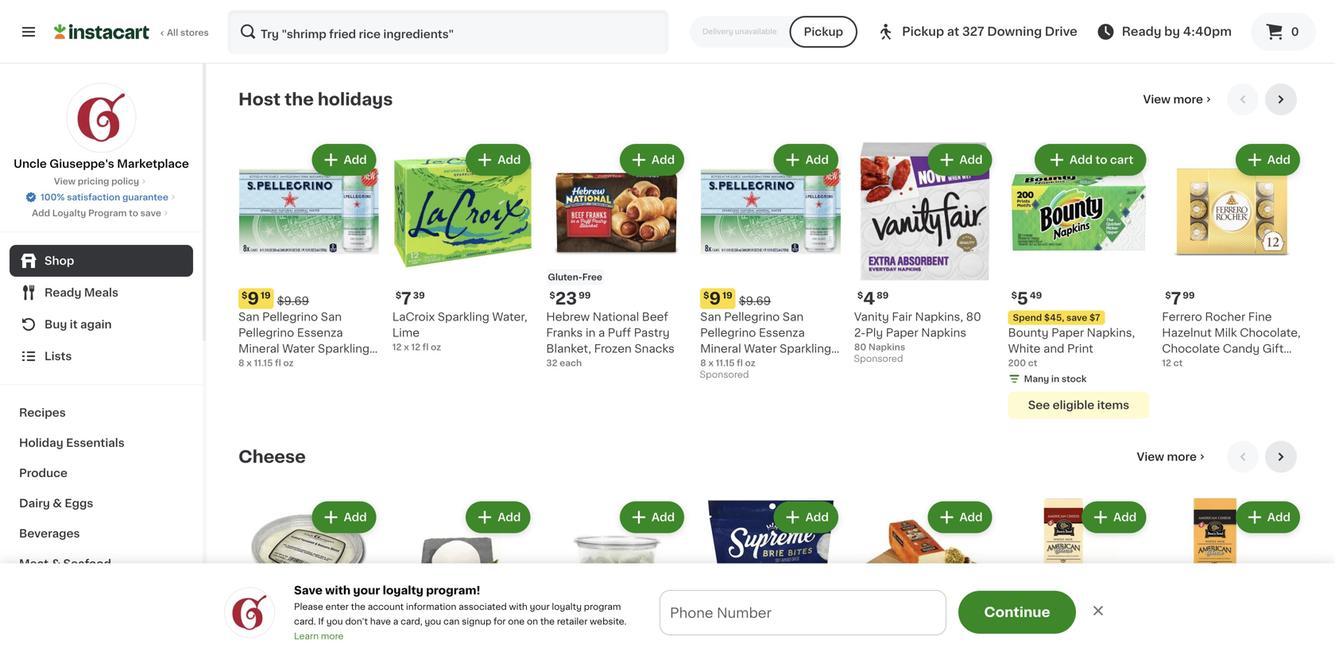 Task type: locate. For each thing, give the bounding box(es) containing it.
2 horizontal spatial many in stock
[[1025, 375, 1087, 383]]

pickup for pickup
[[804, 26, 844, 37]]

all
[[167, 28, 178, 37]]

loyalty up account
[[383, 585, 424, 596]]

holiday down program
[[607, 617, 663, 630]]

0 horizontal spatial a
[[393, 617, 399, 626]]

4 san from the left
[[783, 311, 804, 322]]

sponsored badge image inside product group
[[855, 355, 903, 364]]

sponsored badge image down ply
[[855, 355, 903, 364]]

ready
[[1123, 26, 1162, 37], [45, 287, 81, 298]]

have
[[370, 617, 391, 626]]

2 horizontal spatial 12
[[1163, 359, 1172, 367]]

0 horizontal spatial 8
[[239, 359, 245, 367]]

1 you from the left
[[327, 617, 343, 626]]

1 horizontal spatial 80
[[967, 311, 982, 323]]

& left "eggs"
[[53, 498, 62, 509]]

$ inside $ 7 39
[[396, 291, 402, 300]]

you down information
[[425, 617, 442, 626]]

19 for san pellegrino san pellegrino essenza mineral water sparkling can (
[[723, 291, 733, 300]]

1 horizontal spatial pickup
[[903, 26, 945, 37]]

2 can from the left
[[701, 359, 723, 370]]

on
[[527, 617, 538, 626]]

mineral right snacks
[[701, 343, 742, 354]]

card,
[[401, 617, 423, 626]]

1 vertical spatial holiday
[[607, 617, 663, 630]]

0 horizontal spatial 7
[[402, 290, 412, 307]]

1 ( from the left
[[264, 359, 268, 370]]

12
[[393, 343, 402, 352], [411, 343, 421, 352], [1163, 359, 1172, 367]]

2 99 from the left
[[1183, 291, 1196, 300]]

paper
[[1052, 327, 1085, 338], [886, 327, 919, 338]]

pickup inside popup button
[[903, 26, 945, 37]]

1 $9.19 original price: $9.69 element from the left
[[239, 288, 380, 309]]

sparkling inside san pellegrino san pellegrino essenza mineral water sparkling can (
[[318, 343, 370, 354]]

5 $ from the left
[[550, 291, 556, 300]]

beverages link
[[10, 518, 193, 549]]

0 horizontal spatial 99
[[579, 291, 591, 300]]

napkins, right 'fair'
[[916, 311, 964, 323]]

to
[[1096, 154, 1108, 165], [129, 209, 138, 217], [834, 617, 848, 630]]

sponsored badge image for 9
[[701, 371, 749, 380]]

1 vertical spatial with
[[509, 602, 528, 611]]

0 horizontal spatial your
[[353, 585, 380, 596]]

pickup inside button
[[804, 26, 844, 37]]

1 vertical spatial more
[[1168, 451, 1198, 462]]

uncle giuseppe's marketplace logo image up uncle giuseppe's marketplace
[[66, 83, 136, 153]]

$ for $ 4 89
[[858, 291, 864, 300]]

$ inside the $ 9 19 $9.69 san pellegrino san pellegrino essenza mineral water sparkling can (
[[704, 291, 710, 300]]

&
[[53, 498, 62, 509], [51, 558, 61, 569]]

1 vertical spatial napkins,
[[1088, 327, 1136, 338]]

giuseppe's
[[50, 158, 114, 169]]

your up "on" at the left of page
[[530, 602, 550, 611]]

1 horizontal spatial holiday
[[607, 617, 663, 630]]

$ for $ 9 19 $9.69 san pellegrino san pellegrino essenza mineral water sparkling can (
[[704, 291, 710, 300]]

guarantee
[[122, 193, 168, 202]]

6 $ from the left
[[858, 291, 864, 300]]

1 horizontal spatial essenza
[[759, 327, 805, 338]]

policy
[[111, 177, 139, 186]]

0 horizontal spatial items
[[790, 28, 822, 39]]

2 vertical spatial the
[[541, 617, 555, 626]]

1 horizontal spatial to
[[834, 617, 848, 630]]

$7
[[1090, 313, 1101, 322]]

loyalty up retailer
[[552, 602, 582, 611]]

1 horizontal spatial essentials
[[666, 617, 739, 630]]

1 $9.69 from the left
[[277, 295, 309, 307]]

1 horizontal spatial 12
[[411, 343, 421, 352]]

produce
[[19, 468, 68, 479]]

2 ( from the left
[[726, 359, 730, 370]]

1 99 from the left
[[579, 291, 591, 300]]

1 horizontal spatial eligible
[[1053, 400, 1095, 411]]

lacroix
[[393, 311, 435, 322]]

enter
[[326, 602, 349, 611]]

2 san from the left
[[321, 311, 342, 322]]

1 vertical spatial save
[[1067, 313, 1088, 322]]

& for meat
[[51, 558, 61, 569]]

89 inside button
[[393, 6, 404, 15]]

0 horizontal spatial 19
[[261, 291, 271, 300]]

1 horizontal spatial loyalty
[[552, 602, 582, 611]]

lime
[[393, 327, 420, 338]]

treatment tracker modal dialog
[[207, 595, 1336, 652]]

recipes link
[[10, 398, 193, 428]]

napkins
[[922, 327, 967, 338], [869, 343, 906, 352]]

7 for ferrero rocher fine hazelnut milk chocolate, chocolate candy gift box
[[1172, 290, 1182, 307]]

19 inside $ 9 19
[[261, 291, 271, 300]]

ready meals button
[[10, 277, 193, 309]]

ready meals
[[45, 287, 119, 298]]

paper inside the vanity fair napkins, 80 2-ply paper napkins 80 napkins
[[886, 327, 919, 338]]

associated
[[459, 602, 507, 611]]

2 water from the left
[[745, 343, 777, 354]]

paper down spend $45, save $7
[[1052, 327, 1085, 338]]

1 can from the left
[[239, 359, 261, 370]]

buy it again link
[[10, 309, 193, 340]]

essentials
[[66, 437, 125, 448], [666, 617, 739, 630]]

see inside item carousel region
[[1029, 400, 1051, 411]]

2 you from the left
[[425, 617, 442, 626]]

a
[[599, 327, 605, 338], [393, 617, 399, 626]]

to inside treatment tracker modal dialog
[[834, 617, 848, 630]]

0 horizontal spatial many in stock
[[254, 6, 317, 15]]

save with your loyalty program! please enter the account information associated with your loyalty program card. if you don't have a card, you can signup for one on the retailer website. learn more
[[294, 585, 627, 641]]

the right "on" at the left of page
[[541, 617, 555, 626]]

99 inside the '$ 23 99'
[[579, 291, 591, 300]]

with up enter
[[325, 585, 351, 596]]

add inside "add to cart" button
[[1070, 154, 1093, 165]]

0 vertical spatial items
[[790, 28, 822, 39]]

19 for 9
[[261, 291, 271, 300]]

add to cart button
[[1037, 145, 1145, 174]]

2 $9.69 from the left
[[739, 295, 771, 307]]

2 mineral from the left
[[701, 343, 742, 354]]

ply
[[866, 327, 884, 338]]

stock for 1st 'many in stock' button from right
[[600, 6, 625, 15]]

2 7 from the left
[[1172, 290, 1182, 307]]

spend
[[1014, 313, 1043, 322]]

chocolate,
[[1241, 327, 1301, 338]]

uncle
[[14, 158, 47, 169]]

napkins, inside bounty paper napkins, white and print 200 ct
[[1088, 327, 1136, 338]]

0 horizontal spatial water
[[282, 343, 315, 354]]

1 mineral from the left
[[239, 343, 280, 354]]

the inside item carousel region
[[285, 91, 314, 108]]

1 19 from the left
[[261, 291, 271, 300]]

2 item carousel region from the top
[[239, 441, 1304, 652]]

$9.19 original price: $9.69 element
[[239, 288, 380, 309], [701, 288, 842, 309]]

0 vertical spatial item carousel region
[[239, 83, 1304, 428]]

99 up ferrero
[[1183, 291, 1196, 300]]

0 horizontal spatial $9.69
[[277, 295, 309, 307]]

Phone Number text field
[[661, 591, 946, 634]]

holiday down the recipes
[[19, 437, 63, 448]]

80 down 2-
[[855, 343, 867, 352]]

1 horizontal spatial mineral
[[701, 343, 742, 354]]

view
[[1144, 94, 1171, 105], [54, 177, 76, 186], [1138, 451, 1165, 462]]

( inside the $ 9 19 $9.69 san pellegrino san pellegrino essenza mineral water sparkling can (
[[726, 359, 730, 370]]

99 inside $ 7 99
[[1183, 291, 1196, 300]]

bounty paper napkins, white and print 200 ct
[[1009, 327, 1136, 367]]

1 vertical spatial view
[[54, 177, 76, 186]]

product group containing 23
[[547, 141, 688, 369]]

essenza inside san pellegrino san pellegrino essenza mineral water sparkling can (
[[297, 327, 343, 338]]

100%
[[41, 193, 65, 202]]

2 19 from the left
[[723, 291, 733, 300]]

add
[[344, 154, 367, 165], [498, 154, 521, 165], [652, 154, 675, 165], [806, 154, 829, 165], [960, 154, 983, 165], [1070, 154, 1093, 165], [1268, 154, 1291, 165], [32, 209, 50, 217], [344, 512, 367, 523], [498, 512, 521, 523], [652, 512, 675, 523], [806, 512, 829, 523], [960, 512, 983, 523], [1114, 512, 1137, 523], [1268, 512, 1291, 523], [750, 617, 778, 630]]

franks
[[547, 327, 583, 338]]

7 left 39
[[402, 290, 412, 307]]

blanket,
[[547, 343, 592, 354]]

instacart logo image
[[54, 22, 149, 41]]

meals
[[84, 287, 119, 298]]

product group
[[701, 0, 842, 64], [239, 141, 380, 370], [393, 141, 534, 354], [547, 141, 688, 369], [701, 141, 842, 384], [855, 141, 996, 368], [1009, 141, 1150, 419], [1163, 141, 1304, 370], [239, 498, 380, 652], [393, 498, 534, 652], [547, 498, 688, 652], [701, 498, 842, 652], [855, 498, 996, 652], [1009, 498, 1150, 652], [1163, 498, 1304, 652]]

see eligible items for see eligible items button for product group containing 5
[[1029, 400, 1130, 411]]

eligible left pickup button
[[745, 28, 787, 39]]

pickup at 327 downing drive
[[903, 26, 1078, 37]]

1 9 from the left
[[248, 290, 259, 307]]

$ for $ 5 49
[[1012, 291, 1018, 300]]

product group containing 4
[[855, 141, 996, 368]]

sponsored badge image for fair
[[855, 355, 903, 364]]

0 horizontal spatial 12
[[393, 343, 402, 352]]

mineral inside san pellegrino san pellegrino essenza mineral water sparkling can (
[[239, 343, 280, 354]]

$9.69
[[277, 295, 309, 307], [739, 295, 771, 307]]

learn more link
[[294, 632, 344, 641]]

to inside button
[[1096, 154, 1108, 165]]

sparkling inside lacroix sparkling water, lime 12 x 12 fl oz
[[438, 311, 490, 322]]

ct right "200"
[[1029, 359, 1038, 367]]

more inside popup button
[[1168, 451, 1198, 462]]

0 horizontal spatial ready
[[45, 287, 81, 298]]

0 horizontal spatial to
[[129, 209, 138, 217]]

1 horizontal spatial the
[[351, 602, 366, 611]]

1 item carousel region from the top
[[239, 83, 1304, 428]]

99
[[579, 291, 591, 300], [1183, 291, 1196, 300]]

1 horizontal spatial stock
[[600, 6, 625, 15]]

product group containing see eligible items
[[701, 0, 842, 64]]

1 vertical spatial uncle giuseppe's marketplace logo image
[[224, 587, 275, 638]]

100% satisfaction guarantee button
[[25, 188, 178, 204]]

1 7 from the left
[[402, 290, 412, 307]]

0 horizontal spatial loyalty
[[383, 585, 424, 596]]

gluten-
[[548, 273, 583, 282]]

san
[[239, 311, 260, 322], [321, 311, 342, 322], [701, 311, 722, 322], [783, 311, 804, 322]]

49
[[1030, 291, 1043, 300]]

0 horizontal spatial ct
[[1029, 359, 1038, 367]]

napkins, down the $7 in the top right of the page
[[1088, 327, 1136, 338]]

1 vertical spatial view more
[[1138, 451, 1198, 462]]

can inside the $ 9 19 $9.69 san pellegrino san pellegrino essenza mineral water sparkling can (
[[701, 359, 723, 370]]

rocher
[[1206, 311, 1246, 323]]

0 horizontal spatial essenza
[[297, 327, 343, 338]]

item carousel region
[[239, 83, 1304, 428], [239, 441, 1304, 652]]

$ inside $ 9 19
[[242, 291, 248, 300]]

2 11.15 from the left
[[716, 359, 735, 367]]

7 $ from the left
[[1166, 291, 1172, 300]]

1 horizontal spatial $9.69
[[739, 295, 771, 307]]

1 water from the left
[[282, 343, 315, 354]]

fair
[[893, 311, 913, 323]]

see eligible items button
[[701, 20, 842, 47], [1009, 392, 1150, 419]]

99 for 7
[[1183, 291, 1196, 300]]

2 9 from the left
[[710, 290, 721, 307]]

uncle giuseppe's marketplace logo image inside uncle giuseppe's marketplace link
[[66, 83, 136, 153]]

mineral down $ 9 19
[[239, 343, 280, 354]]

1 horizontal spatial you
[[425, 617, 442, 626]]

1 vertical spatial essentials
[[666, 617, 739, 630]]

1 horizontal spatial 99
[[1183, 291, 1196, 300]]

0 horizontal spatial stock
[[292, 6, 317, 15]]

eligible down print
[[1053, 400, 1095, 411]]

0 horizontal spatial the
[[285, 91, 314, 108]]

redeem button
[[914, 611, 991, 636]]

mineral inside the $ 9 19 $9.69 san pellegrino san pellegrino essenza mineral water sparkling can (
[[701, 343, 742, 354]]

the up don't
[[351, 602, 366, 611]]

2 $ from the left
[[396, 291, 402, 300]]

shop link
[[10, 245, 193, 277]]

paper down 'fair'
[[886, 327, 919, 338]]

0 horizontal spatial can
[[239, 359, 261, 370]]

0 vertical spatial holiday
[[19, 437, 63, 448]]

19 inside the $ 9 19 $9.69 san pellegrino san pellegrino essenza mineral water sparkling can (
[[723, 291, 733, 300]]

1 horizontal spatial sponsored badge image
[[855, 355, 903, 364]]

4 $ from the left
[[1012, 291, 1018, 300]]

1 horizontal spatial a
[[599, 327, 605, 338]]

1 ct from the left
[[1029, 359, 1038, 367]]

uncle giuseppe's marketplace logo image
[[66, 83, 136, 153], [224, 587, 275, 638]]

2 8 x 11.15 fl oz from the left
[[701, 359, 756, 367]]

ct down chocolate
[[1174, 359, 1183, 367]]

1 8 from the left
[[239, 359, 245, 367]]

the right 'host'
[[285, 91, 314, 108]]

view more link
[[1144, 91, 1215, 107]]

see eligible items inside item carousel region
[[1029, 400, 1130, 411]]

2 horizontal spatial x
[[709, 359, 714, 367]]

$ 23 99
[[550, 290, 591, 307]]

one
[[508, 617, 525, 626]]

89 inside $ 4 89
[[877, 291, 889, 300]]

pellegrino
[[262, 311, 318, 322], [724, 311, 780, 322], [239, 327, 294, 338], [701, 327, 756, 338]]

napkins, inside the vanity fair napkins, 80 2-ply paper napkins 80 napkins
[[916, 311, 964, 323]]

2 essenza from the left
[[759, 327, 805, 338]]

snacks
[[635, 343, 675, 354]]

2 paper from the left
[[886, 327, 919, 338]]

1 horizontal spatial 19
[[723, 291, 733, 300]]

1 vertical spatial items
[[1098, 400, 1130, 411]]

sponsored badge image down the $ 9 19 $9.69 san pellegrino san pellegrino essenza mineral water sparkling can (
[[701, 371, 749, 380]]

san pellegrino san pellegrino essenza mineral water sparkling can (
[[239, 311, 370, 370]]

7 up ferrero
[[1172, 290, 1182, 307]]

sponsored badge image
[[855, 355, 903, 364], [701, 371, 749, 380]]

a left puff
[[599, 327, 605, 338]]

0 horizontal spatial you
[[327, 617, 343, 626]]

lists
[[45, 351, 72, 362]]

program
[[88, 209, 127, 217]]

0 horizontal spatial 11.15
[[254, 359, 273, 367]]

0 horizontal spatial 80
[[855, 343, 867, 352]]

80 left spend
[[967, 311, 982, 323]]

0 vertical spatial 89
[[393, 6, 404, 15]]

add button
[[314, 145, 375, 174], [468, 145, 529, 174], [622, 145, 683, 174], [776, 145, 837, 174], [930, 145, 991, 174], [1238, 145, 1299, 174], [314, 503, 375, 532], [468, 503, 529, 532], [622, 503, 683, 532], [776, 503, 837, 532], [930, 503, 991, 532], [1084, 503, 1145, 532], [1238, 503, 1299, 532]]

recipes
[[19, 407, 66, 418]]

0 horizontal spatial 89
[[393, 6, 404, 15]]

to down the guarantee
[[129, 209, 138, 217]]

save
[[294, 585, 323, 596]]

$ inside the '$ 23 99'
[[550, 291, 556, 300]]

napkins down ply
[[869, 343, 906, 352]]

0 vertical spatial napkins,
[[916, 311, 964, 323]]

2 horizontal spatial the
[[541, 617, 555, 626]]

a right have
[[393, 617, 399, 626]]

3 $ from the left
[[704, 291, 710, 300]]

9 inside the $ 9 19 $9.69 san pellegrino san pellegrino essenza mineral water sparkling can (
[[710, 290, 721, 307]]

0 vertical spatial the
[[285, 91, 314, 108]]

99 right 23
[[579, 291, 591, 300]]

water
[[282, 343, 315, 354], [745, 343, 777, 354]]

fl inside lacroix sparkling water, lime 12 x 12 fl oz
[[423, 343, 429, 352]]

see for see eligible items button for product group containing 5
[[1029, 400, 1051, 411]]

all stores
[[167, 28, 209, 37]]

essentials down recipes link
[[66, 437, 125, 448]]

0 vertical spatial ready
[[1123, 26, 1162, 37]]

you right if
[[327, 617, 343, 626]]

$ inside $ 5 49
[[1012, 291, 1018, 300]]

2 vertical spatial to
[[834, 617, 848, 630]]

0 horizontal spatial mineral
[[239, 343, 280, 354]]

program!
[[426, 585, 481, 596]]

to right $50.00
[[834, 617, 848, 630]]

1 vertical spatial 80
[[855, 343, 867, 352]]

0 horizontal spatial see eligible items
[[721, 28, 822, 39]]

0 vertical spatial &
[[53, 498, 62, 509]]

0 vertical spatial to
[[1096, 154, 1108, 165]]

many inside product group
[[1025, 375, 1050, 383]]

see eligible items button for product group containing 5
[[1009, 392, 1150, 419]]

ready inside dropdown button
[[45, 287, 81, 298]]

1 horizontal spatial water
[[745, 343, 777, 354]]

$ inside $ 4 89
[[858, 291, 864, 300]]

ready left by
[[1123, 26, 1162, 37]]

add inside add loyalty program to save link
[[32, 209, 50, 217]]

view more
[[1144, 94, 1204, 105], [1138, 451, 1198, 462]]

200
[[1009, 359, 1027, 367]]

1 horizontal spatial 8 x 11.15 fl oz
[[701, 359, 756, 367]]

account
[[368, 602, 404, 611]]

$ 7 39
[[396, 290, 425, 307]]

2 8 from the left
[[701, 359, 707, 367]]

1 vertical spatial to
[[129, 209, 138, 217]]

uncle giuseppe's marketplace logo image left the "card."
[[224, 587, 275, 638]]

to left cart
[[1096, 154, 1108, 165]]

1 vertical spatial item carousel region
[[239, 441, 1304, 652]]

( inside san pellegrino san pellegrino essenza mineral water sparkling can (
[[264, 359, 268, 370]]

your up account
[[353, 585, 380, 596]]

save down the guarantee
[[140, 209, 161, 217]]

1 horizontal spatial paper
[[1052, 327, 1085, 338]]

napkins right ply
[[922, 327, 967, 338]]

with up the one
[[509, 602, 528, 611]]

$ for $ 9 19
[[242, 291, 248, 300]]

stock inside product group
[[1062, 375, 1087, 383]]

2 vertical spatial view
[[1138, 451, 1165, 462]]

$ inside $ 7 99
[[1166, 291, 1172, 300]]

0 vertical spatial see
[[721, 28, 743, 39]]

1 horizontal spatial napkins
[[922, 327, 967, 338]]

napkins,
[[916, 311, 964, 323], [1088, 327, 1136, 338]]

None search field
[[227, 10, 670, 54]]

2 horizontal spatial many
[[1025, 375, 1050, 383]]

0 horizontal spatial sparkling
[[318, 343, 370, 354]]

can
[[239, 359, 261, 370], [701, 359, 723, 370]]

holiday inside treatment tracker modal dialog
[[607, 617, 663, 630]]

1 horizontal spatial x
[[404, 343, 409, 352]]

essentials up keto
[[666, 617, 739, 630]]

1 horizontal spatial many in stock
[[563, 6, 625, 15]]

1 paper from the left
[[1052, 327, 1085, 338]]

save left the $7 in the top right of the page
[[1067, 313, 1088, 322]]

1 vertical spatial &
[[51, 558, 61, 569]]

0 vertical spatial essentials
[[66, 437, 125, 448]]

1 $ from the left
[[242, 291, 248, 300]]

0 horizontal spatial see eligible items button
[[701, 20, 842, 47]]

sparkling inside the $ 9 19 $9.69 san pellegrino san pellegrino essenza mineral water sparkling can (
[[780, 343, 832, 354]]

0 vertical spatial uncle giuseppe's marketplace logo image
[[66, 83, 136, 153]]

a inside hebrew national beef franks in a puff pastry blanket, frozen snacks 32 each
[[599, 327, 605, 338]]

free
[[583, 273, 603, 282]]

host
[[239, 91, 281, 108]]

see eligible items for see eligible items button corresponding to product group containing see eligible items
[[721, 28, 822, 39]]

& right meat at the left bottom
[[51, 558, 61, 569]]

1 horizontal spatial many in stock button
[[547, 0, 688, 20]]

1 horizontal spatial see eligible items button
[[1009, 392, 1150, 419]]

ready for ready by 4:40pm
[[1123, 26, 1162, 37]]

ready down shop
[[45, 287, 81, 298]]

1 essenza from the left
[[297, 327, 343, 338]]

1 horizontal spatial $9.19 original price: $9.69 element
[[701, 288, 842, 309]]

0 vertical spatial view
[[1144, 94, 1171, 105]]

many in stock
[[254, 6, 317, 15], [563, 6, 625, 15], [1025, 375, 1087, 383]]

pickup
[[903, 26, 945, 37], [804, 26, 844, 37]]



Task type: describe. For each thing, give the bounding box(es) containing it.
oz inside "89 fl oz" button
[[415, 6, 425, 15]]

by
[[1165, 26, 1181, 37]]

0 button
[[1252, 13, 1317, 51]]

0 vertical spatial your
[[353, 585, 380, 596]]

lacroix sparkling water, lime 12 x 12 fl oz
[[393, 311, 528, 352]]

$50.00
[[781, 617, 831, 630]]

view more button
[[1131, 441, 1215, 473]]

uncle giuseppe's marketplace
[[14, 158, 189, 169]]

pickup for pickup at 327 downing drive
[[903, 26, 945, 37]]

please
[[294, 602, 324, 611]]

more inside 'save with your loyalty program! please enter the account information associated with your loyalty program card. if you don't have a card, you can signup for one on the retailer website. learn more'
[[321, 632, 344, 641]]

5
[[1018, 290, 1029, 307]]

0 vertical spatial with
[[325, 585, 351, 596]]

candy
[[1224, 343, 1260, 354]]

ct inside bounty paper napkins, white and print 200 ct
[[1029, 359, 1038, 367]]

learn
[[294, 632, 319, 641]]

view for view pricing policy link
[[54, 177, 76, 186]]

frozen
[[594, 343, 632, 354]]

keto
[[702, 630, 723, 639]]

1 vertical spatial loyalty
[[552, 602, 582, 611]]

0 horizontal spatial x
[[247, 359, 252, 367]]

downing
[[988, 26, 1043, 37]]

box
[[1163, 359, 1184, 370]]

$ for $ 7 99
[[1166, 291, 1172, 300]]

napkins, for fair
[[916, 311, 964, 323]]

4:40pm
[[1184, 26, 1233, 37]]

$ for $ 7 39
[[396, 291, 402, 300]]

meat & seafood
[[19, 558, 111, 569]]

1 horizontal spatial items
[[1098, 400, 1130, 411]]

$ 9 19
[[242, 290, 271, 307]]

1 many in stock button from the left
[[239, 0, 380, 20]]

0 horizontal spatial eligible
[[745, 28, 787, 39]]

meat & seafood link
[[10, 549, 193, 579]]

drive
[[1046, 26, 1078, 37]]

0 horizontal spatial holiday
[[19, 437, 63, 448]]

0 horizontal spatial many
[[254, 6, 280, 15]]

0 vertical spatial 80
[[967, 311, 982, 323]]

holiday essentials link
[[10, 428, 193, 458]]

item carousel region containing cheese
[[239, 441, 1304, 652]]

99 for 23
[[579, 291, 591, 300]]

1 8 x 11.15 fl oz from the left
[[239, 359, 294, 367]]

0 vertical spatial view more
[[1144, 94, 1204, 105]]

service type group
[[690, 16, 858, 48]]

in inside hebrew national beef franks in a puff pastry blanket, frozen snacks 32 each
[[586, 327, 596, 338]]

see eligible items button for product group containing see eligible items
[[701, 20, 842, 47]]

x inside lacroix sparkling water, lime 12 x 12 fl oz
[[404, 343, 409, 352]]

1 vertical spatial eligible
[[1053, 400, 1095, 411]]

card.
[[294, 617, 316, 626]]

12 ct
[[1163, 359, 1183, 367]]

bounty
[[1009, 327, 1049, 338]]

$5
[[562, 617, 580, 630]]

loyalty
[[52, 209, 86, 217]]

9 for 9
[[248, 290, 259, 307]]

•
[[742, 617, 747, 630]]

327
[[963, 26, 985, 37]]

water,
[[493, 311, 528, 322]]

can inside san pellegrino san pellegrino essenza mineral water sparkling can (
[[239, 359, 261, 370]]

holiday essentials
[[19, 437, 125, 448]]

satisfaction
[[67, 193, 120, 202]]

get
[[533, 617, 559, 630]]

2-
[[855, 327, 866, 338]]

cart
[[1111, 154, 1134, 165]]

2 ct from the left
[[1174, 359, 1183, 367]]

qualify.
[[851, 617, 901, 630]]

ready by 4:40pm
[[1123, 26, 1233, 37]]

cheese
[[239, 449, 306, 465]]

$ for $ 23 99
[[550, 291, 556, 300]]

holidays
[[318, 91, 393, 108]]

at
[[948, 26, 960, 37]]

0 vertical spatial loyalty
[[383, 585, 424, 596]]

signup
[[462, 617, 492, 626]]

puff
[[608, 327, 631, 338]]

0 vertical spatial more
[[1174, 94, 1204, 105]]

program
[[584, 602, 621, 611]]

marketplace
[[117, 158, 189, 169]]

$9.69 inside the $ 9 19 $9.69 san pellegrino san pellegrino essenza mineral water sparkling can (
[[739, 295, 771, 307]]

stores
[[180, 28, 209, 37]]

0 horizontal spatial essentials
[[66, 437, 125, 448]]

0 vertical spatial napkins
[[922, 327, 967, 338]]

close image
[[1091, 603, 1107, 618]]

view more inside popup button
[[1138, 451, 1198, 462]]

shop
[[45, 255, 74, 266]]

add inside treatment tracker modal dialog
[[750, 617, 778, 630]]

view for view more link
[[1144, 94, 1171, 105]]

9 for san pellegrino san pellegrino essenza mineral water sparkling can (
[[710, 290, 721, 307]]

essentials inside treatment tracker modal dialog
[[666, 617, 739, 630]]

3 san from the left
[[701, 311, 722, 322]]

$ 4 89
[[858, 290, 889, 307]]

don't
[[345, 617, 368, 626]]

view pricing policy link
[[54, 175, 149, 188]]

keto button
[[701, 498, 842, 652]]

essenza inside the $ 9 19 $9.69 san pellegrino san pellegrino essenza mineral water sparkling can (
[[759, 327, 805, 338]]

ferrero
[[1163, 311, 1203, 323]]

milk
[[1215, 327, 1238, 338]]

host the holidays
[[239, 91, 393, 108]]

1 11.15 from the left
[[254, 359, 273, 367]]

0 horizontal spatial napkins
[[869, 343, 906, 352]]

fine
[[1249, 311, 1273, 323]]

39
[[413, 291, 425, 300]]

dairy
[[19, 498, 50, 509]]

1 horizontal spatial many
[[563, 6, 588, 15]]

2 many in stock button from the left
[[547, 0, 688, 20]]

0
[[1292, 26, 1300, 37]]

see for see eligible items button corresponding to product group containing see eligible items
[[721, 28, 743, 39]]

water inside the $ 9 19 $9.69 san pellegrino san pellegrino essenza mineral water sparkling can (
[[745, 343, 777, 354]]

1 horizontal spatial your
[[530, 602, 550, 611]]

stock for 1st 'many in stock' button from the left
[[292, 6, 317, 15]]

hebrew
[[547, 311, 590, 323]]

dairy & eggs
[[19, 498, 93, 509]]

paper inside bounty paper napkins, white and print 200 ct
[[1052, 327, 1085, 338]]

product group containing 5
[[1009, 141, 1150, 419]]

all stores link
[[54, 10, 210, 54]]

ready by 4:40pm link
[[1097, 22, 1233, 41]]

1 horizontal spatial uncle giuseppe's marketplace logo image
[[224, 587, 275, 638]]

$45,
[[1045, 313, 1065, 322]]

off
[[584, 617, 604, 630]]

1 san from the left
[[239, 311, 260, 322]]

view inside popup button
[[1138, 451, 1165, 462]]

7 for lacroix sparkling water, lime
[[402, 290, 412, 307]]

$ 7 99
[[1166, 290, 1196, 307]]

ferrero rocher fine hazelnut milk chocolate, chocolate candy gift box
[[1163, 311, 1301, 370]]

fl inside button
[[407, 6, 413, 15]]

beverages
[[19, 528, 80, 539]]

pricing
[[78, 177, 109, 186]]

32
[[547, 359, 558, 367]]

item carousel region containing host the holidays
[[239, 83, 1304, 428]]

& for dairy
[[53, 498, 62, 509]]

each
[[560, 359, 582, 367]]

a inside 'save with your loyalty program! please enter the account information associated with your loyalty program card. if you don't have a card, you can signup for one on the retailer website. learn more'
[[393, 617, 399, 626]]

retailer
[[557, 617, 588, 626]]

continue
[[985, 605, 1051, 619]]

water inside san pellegrino san pellegrino essenza mineral water sparkling can (
[[282, 343, 315, 354]]

0 vertical spatial save
[[140, 209, 161, 217]]

for
[[494, 617, 506, 626]]

add to cart
[[1070, 154, 1134, 165]]

napkins, for paper
[[1088, 327, 1136, 338]]

meat
[[19, 558, 49, 569]]

$ 5 49
[[1012, 290, 1043, 307]]

buy it again
[[45, 319, 112, 330]]

gluten-free
[[548, 273, 603, 282]]

ready meals link
[[10, 277, 193, 309]]

2 $9.19 original price: $9.69 element from the left
[[701, 288, 842, 309]]

oz inside lacroix sparkling water, lime 12 x 12 fl oz
[[431, 343, 441, 352]]

add loyalty program to save link
[[32, 207, 171, 219]]

23
[[556, 290, 577, 307]]

seafood
[[63, 558, 111, 569]]

if
[[318, 617, 324, 626]]

eggs
[[65, 498, 93, 509]]

1 horizontal spatial with
[[509, 602, 528, 611]]

ready for ready meals
[[45, 287, 81, 298]]

Search field
[[229, 11, 668, 52]]

website.
[[590, 617, 627, 626]]

print
[[1068, 343, 1094, 354]]

save inside product group
[[1067, 313, 1088, 322]]



Task type: vqa. For each thing, say whether or not it's contained in the screenshot.
the left The Best Seller
no



